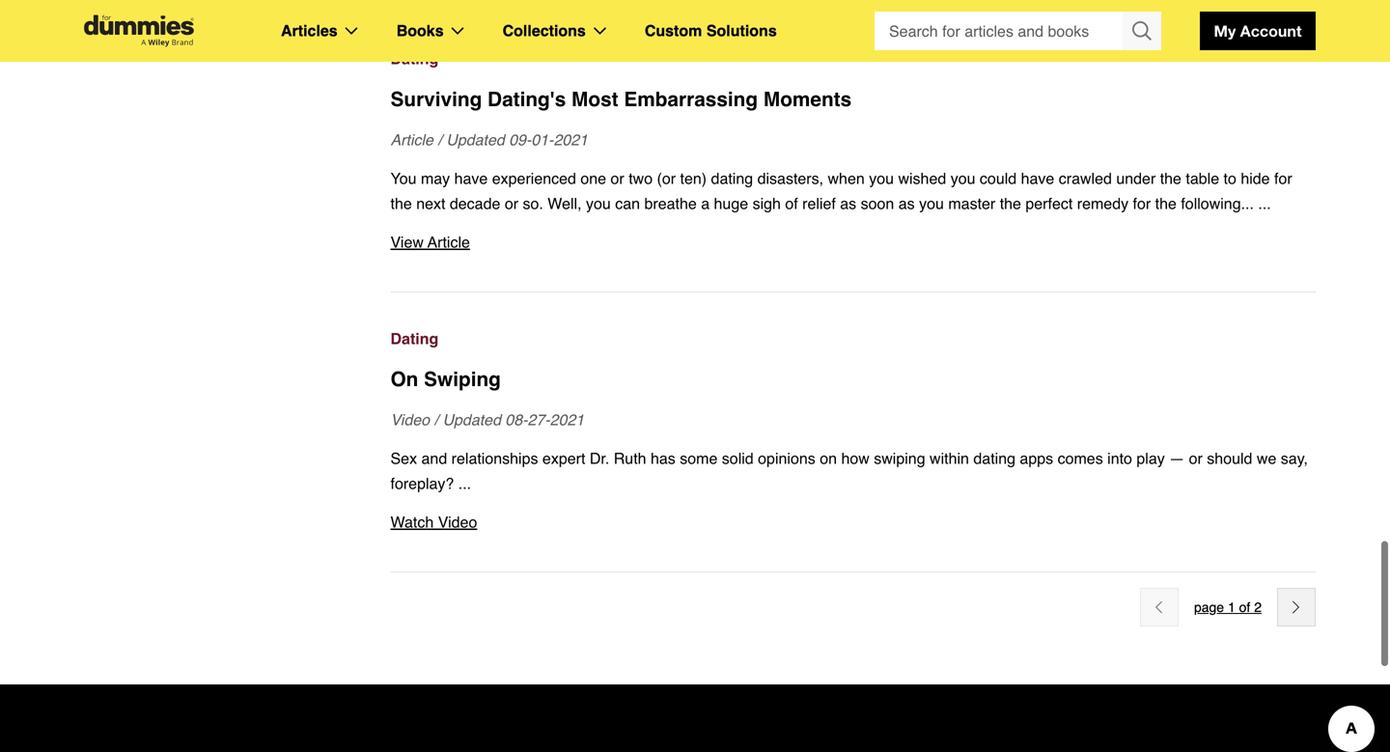 Task type: vqa. For each thing, say whether or not it's contained in the screenshot.
approach
no



Task type: locate. For each thing, give the bounding box(es) containing it.
0 vertical spatial dating
[[390, 50, 439, 68]]

updated for swiping
[[443, 411, 501, 429]]

custom solutions link
[[645, 18, 777, 43]]

or inside sex and relationships expert dr. ruth has some solid opinions on how swiping within dating apps comes into play — or should we say, foreplay?
[[1189, 449, 1203, 467]]

have up "decade"
[[454, 169, 488, 187]]

video inside the watch video link
[[438, 513, 477, 531]]

soon
[[861, 195, 894, 212]]

2 as from the left
[[899, 195, 915, 212]]

1 vertical spatial dating link
[[390, 326, 1316, 351]]

0 vertical spatial dating
[[711, 169, 753, 187]]

video up sex
[[390, 411, 430, 429]]

0 vertical spatial video
[[390, 411, 430, 429]]

article up you
[[390, 131, 433, 149]]

one
[[581, 169, 606, 187]]

1 horizontal spatial or
[[611, 169, 624, 187]]

0 horizontal spatial of
[[785, 195, 798, 212]]

swiping
[[874, 449, 925, 467]]

dr.
[[590, 449, 609, 467]]

2021 up "one"
[[554, 131, 588, 149]]

as down the when
[[840, 195, 856, 212]]

custom solutions
[[645, 22, 777, 40]]

27-
[[528, 411, 550, 429]]

some
[[680, 449, 718, 467]]

of left 2
[[1239, 600, 1250, 615]]

foreplay?
[[390, 474, 454, 492]]

or right —
[[1189, 449, 1203, 467]]

the down you
[[390, 195, 412, 212]]

dating
[[390, 50, 439, 68], [390, 330, 439, 348]]

dating link up surviving dating's most embarrassing moments link
[[390, 46, 1316, 71]]

have up perfect
[[1021, 169, 1055, 187]]

as right soon
[[899, 195, 915, 212]]

relationships
[[451, 449, 538, 467]]

2021
[[554, 131, 588, 149], [550, 411, 584, 429]]

0 vertical spatial /
[[438, 131, 442, 149]]

or
[[611, 169, 624, 187], [505, 195, 518, 212], [1189, 449, 1203, 467]]

page
[[1194, 600, 1224, 615]]

2 horizontal spatial or
[[1189, 449, 1203, 467]]

1 as from the left
[[840, 195, 856, 212]]

0 vertical spatial 2021
[[554, 131, 588, 149]]

updated
[[446, 131, 505, 149], [443, 411, 501, 429]]

breathe
[[644, 195, 697, 212]]

my account
[[1214, 22, 1302, 40]]

or left two
[[611, 169, 624, 187]]

table
[[1186, 169, 1219, 187]]

you
[[869, 169, 894, 187], [951, 169, 976, 187], [586, 195, 611, 212], [919, 195, 944, 212]]

2
[[1254, 600, 1262, 615]]

0 horizontal spatial video
[[390, 411, 430, 429]]

the
[[1160, 169, 1182, 187], [390, 195, 412, 212], [1000, 195, 1021, 212], [1155, 195, 1177, 212]]

(or
[[657, 169, 676, 187]]

on
[[820, 449, 837, 467]]

collections
[[503, 22, 586, 40]]

the left 'table'
[[1160, 169, 1182, 187]]

as
[[840, 195, 856, 212], [899, 195, 915, 212]]

sex and relationships expert dr. ruth has some solid opinions on how swiping within dating apps comes into play — or should we say, foreplay?
[[390, 449, 1308, 492]]

1 horizontal spatial of
[[1239, 600, 1250, 615]]

for
[[1274, 169, 1292, 187], [1133, 195, 1151, 212]]

logo image
[[74, 15, 204, 47]]

/
[[438, 131, 442, 149], [434, 411, 438, 429]]

how
[[841, 449, 870, 467]]

two
[[629, 169, 653, 187]]

1 vertical spatial updated
[[443, 411, 501, 429]]

2 dating from the top
[[390, 330, 439, 348]]

/ up and
[[434, 411, 438, 429]]

2021 for dating's
[[554, 131, 588, 149]]

experienced
[[492, 169, 576, 187]]

2021 up expert
[[550, 411, 584, 429]]

updated down 'swiping' at the left
[[443, 411, 501, 429]]

2 dating link from the top
[[390, 326, 1316, 351]]

0 horizontal spatial have
[[454, 169, 488, 187]]

ten)
[[680, 169, 707, 187]]

0 vertical spatial dating link
[[390, 46, 1316, 71]]

1 vertical spatial /
[[434, 411, 438, 429]]

2 vertical spatial or
[[1189, 449, 1203, 467]]

article
[[390, 131, 433, 149], [428, 233, 470, 251]]

play
[[1137, 449, 1165, 467]]

my account link
[[1200, 12, 1316, 50]]

video
[[390, 411, 430, 429], [438, 513, 477, 531]]

watch
[[390, 513, 434, 531]]

dating left apps
[[973, 449, 1016, 467]]

to
[[1224, 169, 1237, 187]]

—
[[1169, 449, 1185, 467]]

the down could
[[1000, 195, 1021, 212]]

/ up may
[[438, 131, 442, 149]]

my
[[1214, 22, 1236, 40]]

books
[[396, 22, 444, 40]]

video right watch
[[438, 513, 477, 531]]

09-
[[509, 131, 531, 149]]

1 horizontal spatial as
[[899, 195, 915, 212]]

of right sigh
[[785, 195, 798, 212]]

1 horizontal spatial have
[[1021, 169, 1055, 187]]

within
[[930, 449, 969, 467]]

view article
[[390, 233, 470, 251]]

custom
[[645, 22, 702, 40]]

group
[[875, 12, 1161, 50]]

or left so.
[[505, 195, 518, 212]]

2021 for swiping
[[550, 411, 584, 429]]

0 vertical spatial updated
[[446, 131, 505, 149]]

open article categories image
[[345, 27, 358, 35]]

hide
[[1241, 169, 1270, 187]]

updated left 09-
[[446, 131, 505, 149]]

updated for dating's
[[446, 131, 505, 149]]

1 dating from the top
[[390, 50, 439, 68]]

1 horizontal spatial dating
[[973, 449, 1016, 467]]

0 horizontal spatial or
[[505, 195, 518, 212]]

0 vertical spatial of
[[785, 195, 798, 212]]

for down under
[[1133, 195, 1151, 212]]

you up master
[[951, 169, 976, 187]]

1 vertical spatial dating
[[390, 330, 439, 348]]

01-
[[531, 131, 554, 149]]

on swiping
[[390, 368, 501, 391]]

1 vertical spatial dating
[[973, 449, 1016, 467]]

you may have experienced one or two (or ten) dating disasters, when you wished you could have crawled under the table to hide for the next decade or so. well, you can breathe a huge sigh of relief as soon as you master the perfect remedy for the following...
[[390, 169, 1292, 212]]

0 vertical spatial for
[[1274, 169, 1292, 187]]

1 horizontal spatial video
[[438, 513, 477, 531]]

1 vertical spatial for
[[1133, 195, 1151, 212]]

1 horizontal spatial for
[[1274, 169, 1292, 187]]

of
[[785, 195, 798, 212], [1239, 600, 1250, 615]]

into
[[1107, 449, 1132, 467]]

dating up the on
[[390, 330, 439, 348]]

1 vertical spatial video
[[438, 513, 477, 531]]

dating
[[711, 169, 753, 187], [973, 449, 1016, 467]]

0 vertical spatial or
[[611, 169, 624, 187]]

1 dating link from the top
[[390, 46, 1316, 71]]

2 have from the left
[[1021, 169, 1055, 187]]

dating link up on swiping link
[[390, 326, 1316, 351]]

dating up huge
[[711, 169, 753, 187]]

dating link
[[390, 46, 1316, 71], [390, 326, 1316, 351]]

has
[[651, 449, 676, 467]]

comes
[[1058, 449, 1103, 467]]

1 vertical spatial or
[[505, 195, 518, 212]]

article right view at top
[[428, 233, 470, 251]]

wished
[[898, 169, 946, 187]]

1 vertical spatial of
[[1239, 600, 1250, 615]]

1 vertical spatial 2021
[[550, 411, 584, 429]]

0 horizontal spatial as
[[840, 195, 856, 212]]

0 horizontal spatial dating
[[711, 169, 753, 187]]

of inside button
[[1239, 600, 1250, 615]]

0 horizontal spatial for
[[1133, 195, 1151, 212]]

dating down "books"
[[390, 50, 439, 68]]

master
[[948, 195, 996, 212]]

so.
[[523, 195, 543, 212]]

when
[[828, 169, 865, 187]]

/ for on
[[434, 411, 438, 429]]

for right hide
[[1274, 169, 1292, 187]]



Task type: describe. For each thing, give the bounding box(es) containing it.
solutions
[[706, 22, 777, 40]]

1 vertical spatial article
[[428, 233, 470, 251]]

dating's
[[488, 88, 566, 111]]

watch video
[[390, 513, 477, 531]]

sex
[[390, 449, 417, 467]]

may
[[421, 169, 450, 187]]

expert
[[542, 449, 585, 467]]

and
[[421, 449, 447, 467]]

dating for on
[[390, 330, 439, 348]]

on swiping link
[[390, 365, 1316, 394]]

dating link for on swiping
[[390, 326, 1316, 351]]

account
[[1240, 22, 1302, 40]]

well,
[[548, 195, 582, 212]]

dating link for surviving dating's most embarrassing moments
[[390, 46, 1316, 71]]

close this dialog image
[[1361, 674, 1381, 693]]

huge
[[714, 195, 748, 212]]

page 1 of 2
[[1194, 600, 1262, 615]]

view
[[390, 233, 424, 251]]

under
[[1116, 169, 1156, 187]]

relief
[[802, 195, 836, 212]]

disasters,
[[757, 169, 824, 187]]

embarrassing
[[624, 88, 758, 111]]

you down "one"
[[586, 195, 611, 212]]

surviving
[[390, 88, 482, 111]]

sigh
[[753, 195, 781, 212]]

dating inside sex and relationships expert dr. ruth has some solid opinions on how swiping within dating apps comes into play — or should we say, foreplay?
[[973, 449, 1016, 467]]

we
[[1257, 449, 1277, 467]]

moments
[[763, 88, 852, 111]]

swiping
[[424, 368, 501, 391]]

you down wished
[[919, 195, 944, 212]]

on
[[390, 368, 418, 391]]

articles
[[281, 22, 338, 40]]

Search for articles and books text field
[[875, 12, 1125, 50]]

dating for surviving
[[390, 50, 439, 68]]

ruth
[[614, 449, 646, 467]]

article / updated 09-01-2021
[[390, 131, 588, 149]]

the down under
[[1155, 195, 1177, 212]]

solid
[[722, 449, 754, 467]]

should
[[1207, 449, 1253, 467]]

next
[[416, 195, 445, 212]]

open book categories image
[[451, 27, 464, 35]]

surviving dating's most embarrassing moments
[[390, 88, 852, 111]]

say,
[[1281, 449, 1308, 467]]

decade
[[450, 195, 500, 212]]

page 1 of 2 button
[[1194, 596, 1262, 619]]

dating inside you may have experienced one or two (or ten) dating disasters, when you wished you could have crawled under the table to hide for the next decade or so. well, you can breathe a huge sigh of relief as soon as you master the perfect remedy for the following...
[[711, 169, 753, 187]]

08-
[[505, 411, 528, 429]]

could
[[980, 169, 1017, 187]]

surviving dating's most embarrassing moments link
[[390, 85, 1316, 114]]

1
[[1228, 600, 1235, 615]]

you
[[390, 169, 417, 187]]

0 vertical spatial article
[[390, 131, 433, 149]]

video / updated 08-27-2021
[[390, 411, 584, 429]]

1 have from the left
[[454, 169, 488, 187]]

a
[[701, 195, 710, 212]]

perfect
[[1026, 195, 1073, 212]]

crawled
[[1059, 169, 1112, 187]]

open collections list image
[[594, 27, 606, 35]]

most
[[572, 88, 618, 111]]

remedy
[[1077, 195, 1129, 212]]

/ for surviving
[[438, 131, 442, 149]]

watch video link
[[390, 510, 1316, 535]]

apps
[[1020, 449, 1053, 467]]

can
[[615, 195, 640, 212]]

following...
[[1181, 195, 1254, 212]]

you up soon
[[869, 169, 894, 187]]

of inside you may have experienced one or two (or ten) dating disasters, when you wished you could have crawled under the table to hide for the next decade or so. well, you can breathe a huge sigh of relief as soon as you master the perfect remedy for the following...
[[785, 195, 798, 212]]

opinions
[[758, 449, 816, 467]]

view article link
[[390, 230, 1316, 255]]



